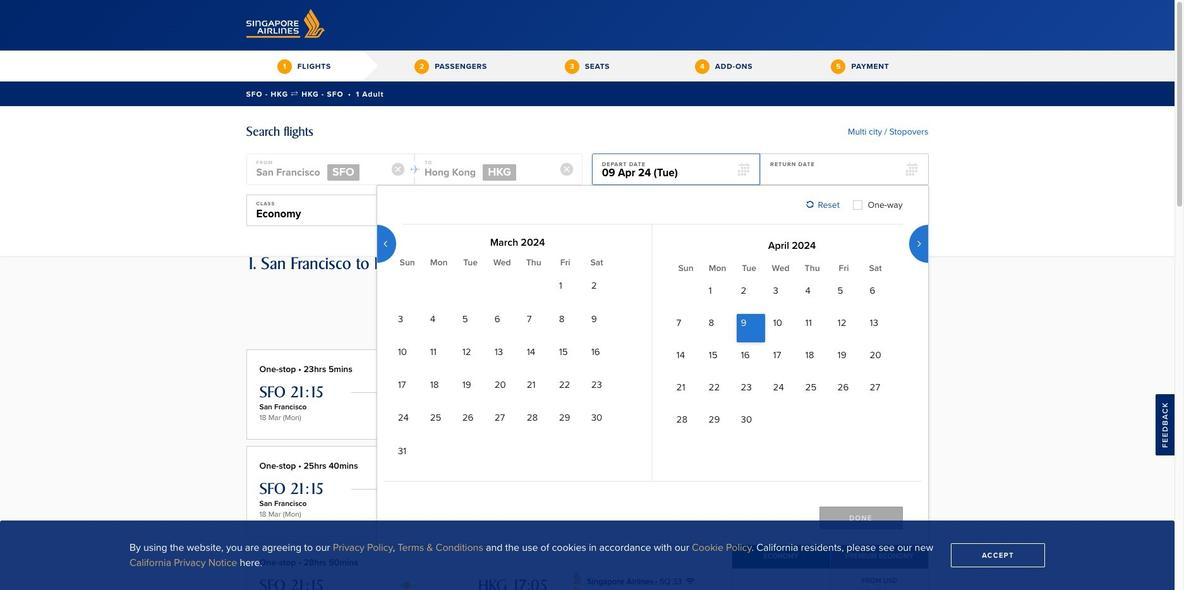 Task type: vqa. For each thing, say whether or not it's contained in the screenshot.
bottommost PLANE 'Image'
no



Task type: describe. For each thing, give the bounding box(es) containing it.
close circle image for first   text field from right
[[560, 163, 573, 176]]

close circle image for second   text field from the right
[[392, 163, 405, 176]]

1 vertical spatial singapore airlines image
[[570, 473, 586, 489]]

2   text field from the left
[[415, 154, 562, 186]]



Task type: locate. For each thing, give the bounding box(es) containing it.
3 singapore airlines image from the top
[[570, 585, 586, 590]]

0 horizontal spatial   text field
[[247, 154, 394, 186]]

  text field
[[247, 154, 394, 186], [415, 154, 562, 186]]

0 horizontal spatial singapore airlines image
[[570, 473, 586, 489]]

singapore airlines image
[[798, 289, 814, 305], [570, 473, 586, 489]]

0 vertical spatial singapore airlines image
[[798, 289, 814, 305]]

search image
[[539, 256, 570, 283], [605, 256, 636, 283]]

singapore airlines image
[[570, 377, 586, 392], [570, 570, 586, 586], [570, 585, 586, 590]]

0 horizontal spatial close circle image
[[392, 163, 405, 176]]

tooltip icon image
[[918, 292, 927, 301]]

scoot airlines image
[[777, 289, 793, 305]]

2 search image from the left
[[605, 256, 636, 283]]

2 close circle image from the left
[[560, 163, 573, 176]]

1 search image from the left
[[539, 256, 570, 283]]

1   text field from the left
[[247, 154, 394, 186]]

1 close circle image from the left
[[392, 163, 405, 176]]

1 singapore airlines image from the top
[[570, 377, 586, 392]]

1 horizontal spatial   text field
[[415, 154, 562, 186]]

  text field
[[593, 154, 760, 186], [761, 154, 928, 186], [533, 195, 808, 227]]

1 horizontal spatial search image
[[605, 256, 636, 283]]

1 horizontal spatial close circle image
[[560, 163, 573, 176]]

0 horizontal spatial search image
[[539, 256, 570, 283]]

None text field
[[247, 195, 522, 227]]

2 singapore airlines image from the top
[[570, 570, 586, 586]]

close circle image
[[392, 163, 405, 176], [560, 163, 573, 176]]

1 horizontal spatial singapore airlines image
[[798, 289, 814, 305]]



